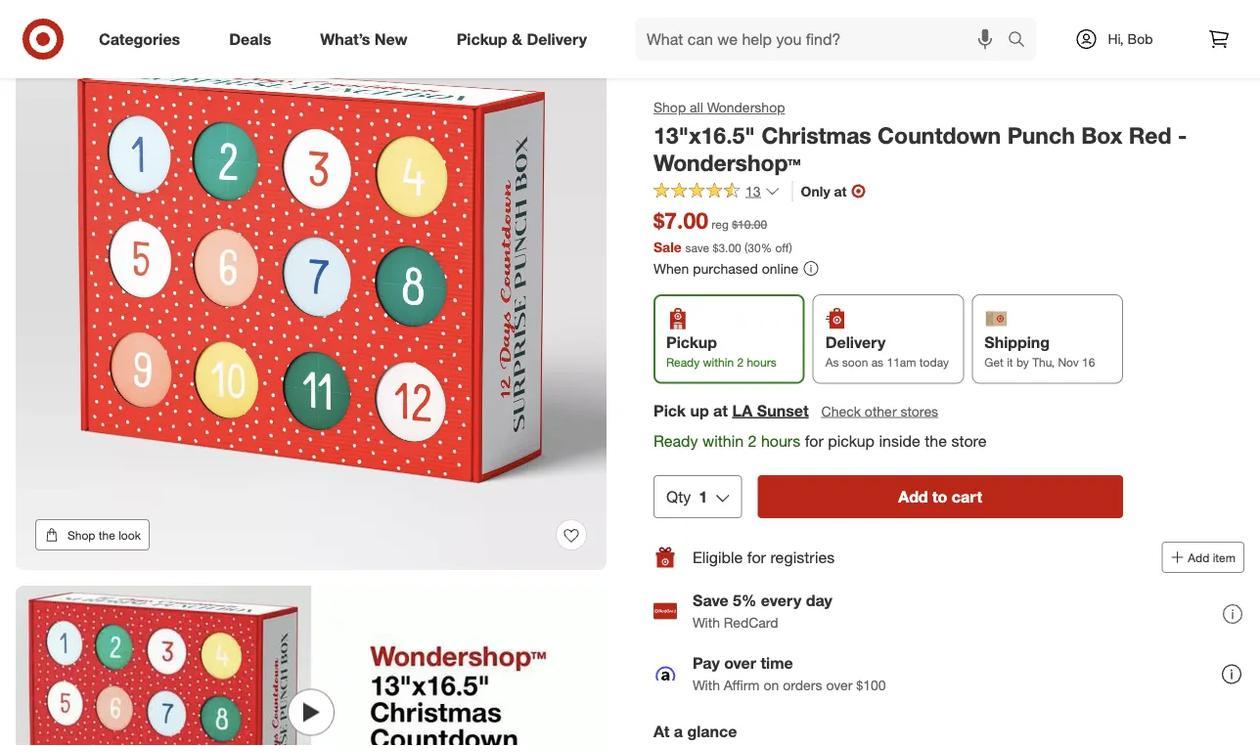 Task type: locate. For each thing, give the bounding box(es) containing it.
1 vertical spatial ready
[[653, 431, 698, 450]]

over
[[724, 654, 756, 673], [826, 677, 852, 694]]

off
[[775, 240, 789, 255]]

within up the pick up at la sunset
[[703, 355, 734, 370]]

1 within from the top
[[703, 355, 734, 370]]

categories link
[[82, 18, 205, 61]]

at right up
[[713, 401, 728, 420]]

for left 'pickup' on the bottom right of page
[[805, 431, 823, 450]]

day
[[806, 592, 832, 611]]

1 horizontal spatial add
[[1188, 550, 1209, 565]]

with down the save
[[693, 614, 720, 631]]

2 down la
[[748, 431, 757, 450]]

0 horizontal spatial add
[[898, 487, 928, 506]]

as
[[825, 355, 839, 370]]

0 horizontal spatial the
[[99, 528, 115, 542]]

add item
[[1188, 550, 1236, 565]]

eligible
[[693, 548, 743, 567]]

ready up pick
[[666, 355, 700, 370]]

within down the pick up at la sunset
[[702, 431, 744, 450]]

1
[[699, 487, 708, 506]]

0 vertical spatial over
[[724, 654, 756, 673]]

0 vertical spatial within
[[703, 355, 734, 370]]

at right 'only'
[[834, 182, 847, 200]]

0 vertical spatial 2
[[737, 355, 744, 370]]

at
[[653, 722, 669, 741]]

within
[[703, 355, 734, 370], [702, 431, 744, 450]]

pick up at la sunset
[[653, 401, 809, 420]]

only at
[[801, 182, 847, 200]]

red
[[1129, 121, 1172, 149]]

add inside add item 'button'
[[1188, 550, 1209, 565]]

the left look
[[99, 528, 115, 542]]

hours
[[747, 355, 776, 370], [761, 431, 800, 450]]

pickup
[[457, 29, 507, 48], [666, 333, 717, 352]]

2 within from the top
[[702, 431, 744, 450]]

0 vertical spatial add
[[898, 487, 928, 506]]

1 vertical spatial within
[[702, 431, 744, 450]]

it
[[1007, 355, 1013, 370]]

1 horizontal spatial for
[[805, 431, 823, 450]]

1 vertical spatial add
[[1188, 550, 1209, 565]]

with
[[693, 614, 720, 631], [693, 677, 720, 694]]

hi,
[[1108, 30, 1124, 47]]

0 vertical spatial shop
[[653, 99, 686, 116]]

at
[[834, 182, 847, 200], [713, 401, 728, 420]]

pickup
[[828, 431, 875, 450]]

for right eligible
[[747, 548, 766, 567]]

1 horizontal spatial at
[[834, 182, 847, 200]]

the left store
[[925, 431, 947, 450]]

1 horizontal spatial pickup
[[666, 333, 717, 352]]

5%
[[733, 592, 757, 611]]

registries
[[770, 548, 835, 567]]

1 vertical spatial delivery
[[825, 333, 886, 352]]

shop the look link
[[35, 519, 150, 551]]

la sunset button
[[732, 399, 809, 422]]

pickup left &
[[457, 29, 507, 48]]

look
[[119, 528, 141, 542]]

1 vertical spatial pickup
[[666, 333, 717, 352]]

1 vertical spatial for
[[747, 548, 766, 567]]

0 horizontal spatial at
[[713, 401, 728, 420]]

13&#34;x16.5&#34; christmas countdown punch box red - wondershop&#8482;, 1 of 5 image
[[16, 0, 607, 570]]

as
[[871, 355, 884, 370]]

$10.00
[[732, 217, 767, 232]]

add for add item
[[1188, 550, 1209, 565]]

0 horizontal spatial for
[[747, 548, 766, 567]]

delivery
[[527, 29, 587, 48], [825, 333, 886, 352]]

with inside save 5% every day with redcard
[[693, 614, 720, 631]]

shop left all
[[653, 99, 686, 116]]

qty
[[666, 487, 691, 506]]

2 up la
[[737, 355, 744, 370]]

store
[[951, 431, 987, 450]]

check
[[821, 402, 861, 420]]

1 horizontal spatial shop
[[653, 99, 686, 116]]

pay over time with affirm on orders over $100
[[693, 654, 886, 694]]

1 horizontal spatial the
[[925, 431, 947, 450]]

by
[[1016, 355, 1029, 370]]

over up affirm at the bottom of the page
[[724, 654, 756, 673]]

shop for shop all wondershop 13"x16.5" christmas countdown punch box red - wondershop™
[[653, 99, 686, 116]]

11am
[[887, 355, 916, 370]]

1 with from the top
[[693, 614, 720, 631]]

pickup for &
[[457, 29, 507, 48]]

&
[[512, 29, 522, 48]]

shop
[[653, 99, 686, 116], [68, 528, 95, 542]]

what's
[[320, 29, 370, 48]]

2 inside pickup ready within 2 hours
[[737, 355, 744, 370]]

1 vertical spatial with
[[693, 677, 720, 694]]

shop inside shop all wondershop 13"x16.5" christmas countdown punch box red - wondershop™
[[653, 99, 686, 116]]

item
[[1213, 550, 1236, 565]]

1 vertical spatial the
[[99, 528, 115, 542]]

the
[[925, 431, 947, 450], [99, 528, 115, 542]]

pickup inside pickup ready within 2 hours
[[666, 333, 717, 352]]

over left $100
[[826, 677, 852, 694]]

add left to
[[898, 487, 928, 506]]

hi, bob
[[1108, 30, 1153, 47]]

2 with from the top
[[693, 677, 720, 694]]

add left item
[[1188, 550, 1209, 565]]

-
[[1178, 121, 1187, 149]]

with down pay
[[693, 677, 720, 694]]

1 vertical spatial 2
[[748, 431, 757, 450]]

$7.00 reg $10.00 sale save $ 3.00 ( 30 % off )
[[653, 207, 792, 255]]

1 vertical spatial shop
[[68, 528, 95, 542]]

0 vertical spatial hours
[[747, 355, 776, 370]]

2
[[737, 355, 744, 370], [748, 431, 757, 450]]

0 vertical spatial at
[[834, 182, 847, 200]]

pickup for ready
[[666, 333, 717, 352]]

christmas
[[761, 121, 871, 149]]

$7.00
[[653, 207, 708, 234]]

1 vertical spatial over
[[826, 677, 852, 694]]

affirm
[[724, 677, 760, 694]]

shipping get it by thu, nov 16
[[984, 333, 1095, 370]]

0 vertical spatial delivery
[[527, 29, 587, 48]]

delivery right &
[[527, 29, 587, 48]]

search button
[[999, 18, 1046, 65]]

0 vertical spatial for
[[805, 431, 823, 450]]

shop left look
[[68, 528, 95, 542]]

add inside add to cart button
[[898, 487, 928, 506]]

0 horizontal spatial 2
[[737, 355, 744, 370]]

new
[[375, 29, 408, 48]]

1 horizontal spatial 2
[[748, 431, 757, 450]]

0 vertical spatial with
[[693, 614, 720, 631]]

add for add to cart
[[898, 487, 928, 506]]

pickup & delivery link
[[440, 18, 611, 61]]

add
[[898, 487, 928, 506], [1188, 550, 1209, 565]]

pickup up up
[[666, 333, 717, 352]]

delivery up soon
[[825, 333, 886, 352]]

pickup & delivery
[[457, 29, 587, 48]]

)
[[789, 240, 792, 255]]

glance
[[687, 722, 737, 741]]

1 horizontal spatial delivery
[[825, 333, 886, 352]]

0 horizontal spatial pickup
[[457, 29, 507, 48]]

reg
[[712, 217, 729, 232]]

0 horizontal spatial over
[[724, 654, 756, 673]]

ready down pick
[[653, 431, 698, 450]]

1 horizontal spatial over
[[826, 677, 852, 694]]

save
[[685, 240, 709, 255]]

0 vertical spatial pickup
[[457, 29, 507, 48]]

search
[[999, 31, 1046, 50]]

on
[[763, 677, 779, 694]]

0 horizontal spatial shop
[[68, 528, 95, 542]]

time
[[761, 654, 793, 673]]

ready
[[666, 355, 700, 370], [653, 431, 698, 450]]

hours down sunset
[[761, 431, 800, 450]]

hours up la sunset button
[[747, 355, 776, 370]]

0 vertical spatial ready
[[666, 355, 700, 370]]



Task type: describe. For each thing, give the bounding box(es) containing it.
hours inside pickup ready within 2 hours
[[747, 355, 776, 370]]

sunset
[[757, 401, 809, 420]]

$
[[713, 240, 718, 255]]

shipping
[[984, 333, 1050, 352]]

what's new link
[[304, 18, 432, 61]]

ready inside pickup ready within 2 hours
[[666, 355, 700, 370]]

orders
[[783, 677, 822, 694]]

%
[[761, 240, 772, 255]]

bob
[[1128, 30, 1153, 47]]

0 horizontal spatial delivery
[[527, 29, 587, 48]]

deals
[[229, 29, 271, 48]]

qty 1
[[666, 487, 708, 506]]

redcard
[[724, 614, 778, 631]]

deals link
[[213, 18, 296, 61]]

what's new
[[320, 29, 408, 48]]

shop all wondershop 13"x16.5" christmas countdown punch box red - wondershop™
[[653, 99, 1187, 177]]

only
[[801, 182, 830, 200]]

(
[[745, 240, 748, 255]]

every
[[761, 592, 801, 611]]

check other stores button
[[820, 400, 939, 422]]

16
[[1082, 355, 1095, 370]]

to
[[932, 487, 947, 506]]

13"x16.5"
[[653, 121, 755, 149]]

eligible for registries
[[693, 548, 835, 567]]

pickup ready within 2 hours
[[666, 333, 776, 370]]

pay
[[693, 654, 720, 673]]

within inside pickup ready within 2 hours
[[703, 355, 734, 370]]

all
[[690, 99, 703, 116]]

wondershop
[[707, 99, 785, 116]]

13
[[745, 182, 761, 200]]

1 vertical spatial at
[[713, 401, 728, 420]]

box
[[1081, 121, 1123, 149]]

add item button
[[1162, 542, 1244, 573]]

add to cart
[[898, 487, 982, 506]]

delivery inside the delivery as soon as 11am today
[[825, 333, 886, 352]]

What can we help you find? suggestions appear below search field
[[635, 18, 1013, 61]]

today
[[919, 355, 949, 370]]

save 5% every day with redcard
[[693, 592, 832, 631]]

shop the look
[[68, 528, 141, 542]]

pick
[[653, 401, 686, 420]]

sale
[[653, 238, 682, 255]]

la
[[732, 401, 753, 420]]

delivery as soon as 11am today
[[825, 333, 949, 370]]

at a glance
[[653, 722, 737, 741]]

1 vertical spatial hours
[[761, 431, 800, 450]]

other
[[865, 402, 897, 420]]

thu,
[[1032, 355, 1055, 370]]

when purchased online
[[653, 260, 798, 277]]

save
[[693, 592, 729, 611]]

nov
[[1058, 355, 1079, 370]]

a
[[674, 722, 683, 741]]

3.00
[[718, 240, 741, 255]]

13 link
[[653, 181, 780, 204]]

30
[[748, 240, 761, 255]]

punch
[[1007, 121, 1075, 149]]

inside
[[879, 431, 920, 450]]

cart
[[952, 487, 982, 506]]

online
[[762, 260, 798, 277]]

shop for shop the look
[[68, 528, 95, 542]]

check other stores
[[821, 402, 938, 420]]

get
[[984, 355, 1004, 370]]

13&#34;x16.5&#34; christmas countdown punch box red - wondershop&#8482;, 2 of 5, play video image
[[16, 586, 607, 746]]

with inside pay over time with affirm on orders over $100
[[693, 677, 720, 694]]

soon
[[842, 355, 868, 370]]

stores
[[900, 402, 938, 420]]

$100
[[856, 677, 886, 694]]

purchased
[[693, 260, 758, 277]]

wondershop™
[[653, 149, 801, 177]]

add to cart button
[[757, 476, 1123, 519]]

categories
[[99, 29, 180, 48]]

0 vertical spatial the
[[925, 431, 947, 450]]

countdown
[[878, 121, 1001, 149]]



Task type: vqa. For each thing, say whether or not it's contained in the screenshot.
online
yes



